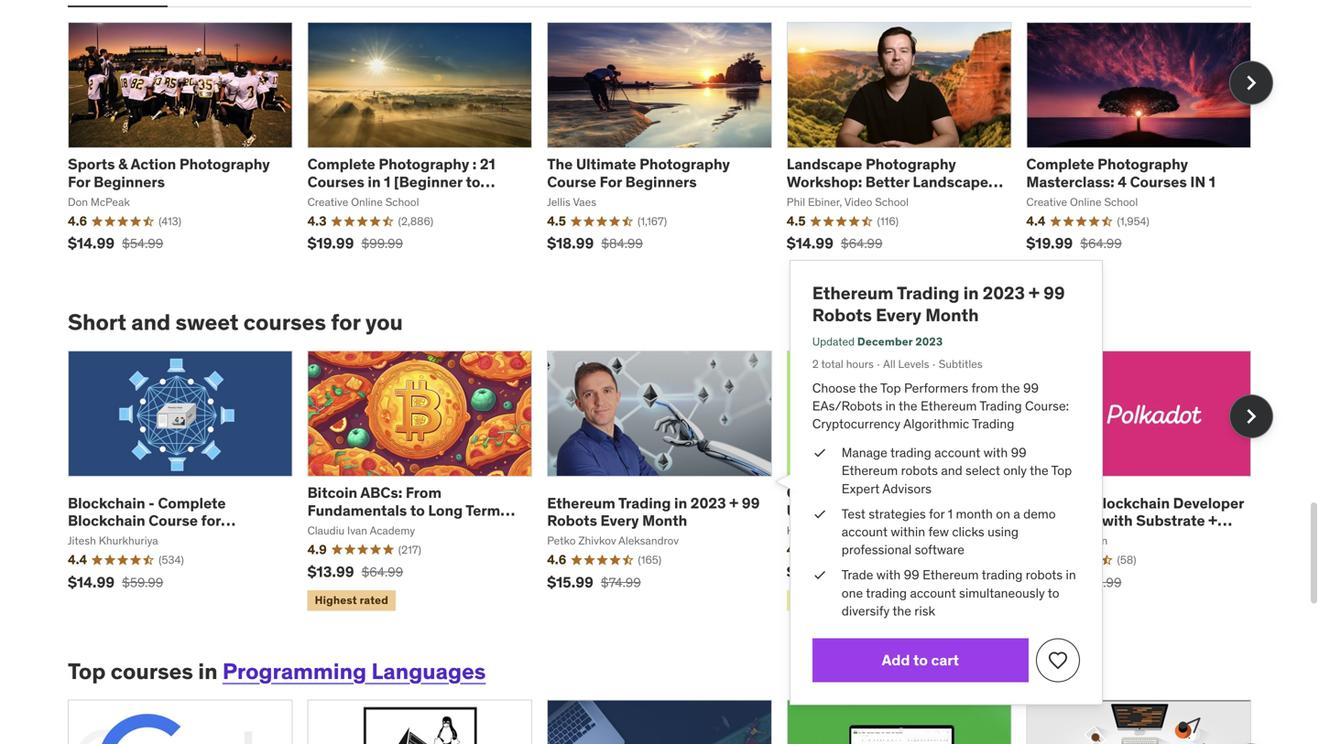 Task type: vqa. For each thing, say whether or not it's contained in the screenshot.
Landscape Photography Workshop: Better Landscape Photography
yes



Task type: locate. For each thing, give the bounding box(es) containing it.
ethereum up zhivkov
[[547, 494, 616, 513]]

0 vertical spatial account
[[935, 445, 981, 461]]

xsmall image
[[812, 506, 827, 524], [812, 567, 827, 585]]

1 courses from the left
[[307, 173, 365, 191]]

2 vertical spatial account
[[910, 585, 956, 602]]

robots
[[812, 304, 872, 326], [547, 512, 597, 530]]

:
[[473, 155, 477, 174]]

test strategies for 1 month on a demo account within few clicks using professional software
[[842, 506, 1056, 559]]

ethereum trading in 2023 + 99 robots every month link for (165)
[[547, 494, 760, 530]]

to right [beginner
[[466, 173, 480, 191]]

trading inside the ethereum trading in 2023 + 99 robots every month petko zhivkov aleksandrov
[[618, 494, 671, 513]]

courses inside complete photography masterclass: 4 courses in 1
[[1130, 173, 1187, 191]]

1 right the in
[[1209, 173, 1216, 191]]

2 horizontal spatial complete
[[1027, 155, 1095, 174]]

0 horizontal spatial for
[[68, 173, 90, 191]]

complete for complete photography masterclass: 4 courses in 1
[[1027, 155, 1095, 174]]

in left programming
[[198, 658, 218, 686]]

sports
[[68, 155, 115, 174]]

0 horizontal spatial 1
[[384, 173, 391, 191]]

beginners inside the ultimate photography course for beginners
[[625, 173, 697, 191]]

blockchain - complete blockchain course for beginners.
[[68, 494, 226, 548]]

every for ethereum trading in 2023 + 99 robots every month updated december 2023
[[876, 304, 922, 326]]

for for the
[[600, 173, 622, 191]]

1 horizontal spatial for
[[600, 173, 622, 191]]

1 vertical spatial carousel element
[[68, 351, 1274, 615]]

photography inside complete photography masterclass: 4 courses in 1
[[1098, 155, 1188, 174]]

the down performers
[[899, 398, 918, 415]]

xsmall image left test
[[812, 506, 827, 524]]

0 vertical spatial course
[[547, 173, 597, 191]]

complete photography masterclass: 4 courses in 1
[[1027, 155, 1216, 191]]

robots inside trade with 99 ethereum trading robots in one trading account simultaneously to diversify the risk
[[1026, 567, 1063, 584]]

1 vertical spatial robots
[[547, 512, 597, 530]]

only
[[1003, 463, 1027, 479]]

2 vertical spatial top
[[68, 658, 106, 686]]

1 horizontal spatial robots
[[1026, 567, 1063, 584]]

+ inside ethereum trading in 2023 + 99 robots every month updated december 2023
[[1029, 282, 1040, 304]]

better
[[866, 173, 910, 191]]

0 vertical spatial ethereum trading in 2023 + 99 robots every month link
[[812, 282, 1065, 326]]

1 vertical spatial account
[[842, 524, 888, 541]]

1 horizontal spatial every
[[876, 304, 922, 326]]

robots up the petko
[[547, 512, 597, 530]]

ethereum trading in 2023 + 99 robots every month petko zhivkov aleksandrov
[[547, 494, 760, 549]]

fundamentals
[[307, 501, 407, 520]]

manage
[[842, 445, 888, 461]]

2 horizontal spatial with
[[1102, 512, 1133, 530]]

1 horizontal spatial 2023
[[916, 335, 943, 349]]

and
[[131, 309, 171, 336], [941, 463, 963, 479]]

0 horizontal spatial for
[[201, 512, 221, 530]]

account up risk
[[910, 585, 956, 602]]

in inside choose the top performers from the 99 eas/robots in the ethereum trading course: cryptocurrency algorithmic trading
[[886, 398, 896, 415]]

robots inside ethereum trading in 2023 + 99 robots every month updated december 2023
[[812, 304, 872, 326]]

1 vertical spatial with
[[1102, 512, 1133, 530]]

ethereum up algorithmic
[[921, 398, 977, 415]]

trading
[[897, 282, 960, 304], [980, 398, 1022, 415], [972, 416, 1015, 432], [618, 494, 671, 513]]

0 vertical spatial top
[[881, 380, 901, 397]]

1 vertical spatial top
[[1052, 463, 1072, 479]]

0 horizontal spatial courses
[[111, 658, 193, 686]]

2 carousel element from the top
[[68, 351, 1274, 615]]

2 horizontal spatial +
[[1209, 512, 1218, 530]]

0 horizontal spatial beginners
[[94, 173, 165, 191]]

0 vertical spatial 2023
[[983, 282, 1025, 304]]

with down professional at the bottom
[[877, 567, 901, 584]]

performers
[[904, 380, 969, 397]]

in right 'expert]'
[[368, 173, 381, 191]]

total
[[821, 357, 844, 372]]

blockchain
[[68, 494, 145, 513], [1093, 494, 1170, 513], [68, 512, 145, 530]]

0 horizontal spatial robots
[[901, 463, 938, 479]]

2 horizontal spatial 1
[[1209, 173, 1216, 191]]

0 horizontal spatial every
[[601, 512, 639, 530]]

99
[[1044, 282, 1065, 304], [1023, 380, 1039, 397], [1011, 445, 1027, 461], [742, 494, 760, 513], [904, 567, 920, 584]]

ethereum trading in 2023 + 99 robots every month link
[[812, 282, 1065, 326], [547, 494, 760, 530]]

2 horizontal spatial 2023
[[983, 282, 1025, 304]]

sweet
[[176, 309, 239, 336]]

robots for ethereum trading in 2023 + 99 robots every month petko zhivkov aleksandrov
[[547, 512, 597, 530]]

the right "only"
[[1030, 463, 1049, 479]]

99 inside trade with 99 ethereum trading robots in one trading account simultaneously to diversify the risk
[[904, 567, 920, 584]]

course inside the ultimate photography course for beginners
[[547, 173, 597, 191]]

course right the beginners.
[[149, 512, 198, 530]]

for right "-"
[[201, 512, 221, 530]]

2 beginners from the left
[[625, 173, 697, 191]]

short and sweet courses for you
[[68, 309, 403, 336]]

2 for from the left
[[600, 173, 622, 191]]

robots for ethereum trading in 2023 + 99 robots every month updated december 2023
[[812, 304, 872, 326]]

2023 for ethereum trading in 2023 + 99 robots every month updated december 2023
[[983, 282, 1025, 304]]

0 vertical spatial with
[[984, 445, 1008, 461]]

the ultimate photography course for beginners
[[547, 155, 730, 191]]

99 inside "manage trading account with 99 ethereum robots and select only the top expert advisors"
[[1011, 445, 1027, 461]]

polkadot blockchain developer bootcamp with substrate + rust link
[[1027, 494, 1244, 548]]

to inside add to cart button
[[913, 651, 928, 670]]

0 horizontal spatial +
[[730, 494, 739, 513]]

1 vertical spatial ethereum trading in 2023 + 99 robots every month link
[[547, 494, 760, 530]]

0 horizontal spatial top
[[68, 658, 106, 686]]

for inside the ultimate photography course for beginners
[[600, 173, 622, 191]]

month up subtitles
[[926, 304, 979, 326]]

1 horizontal spatial 1
[[948, 506, 953, 523]]

advisors
[[883, 481, 932, 497]]

1
[[384, 173, 391, 191], [1209, 173, 1216, 191], [948, 506, 953, 523]]

1 vertical spatial xsmall image
[[812, 567, 827, 585]]

0 horizontal spatial courses
[[307, 173, 365, 191]]

xsmall image
[[812, 444, 827, 462]]

0 horizontal spatial month
[[642, 512, 687, 530]]

ethereum inside trade with 99 ethereum trading robots in one trading account simultaneously to diversify the risk
[[923, 567, 979, 584]]

robots up the updated
[[812, 304, 872, 326]]

courses for in
[[307, 173, 365, 191]]

0 horizontal spatial robots
[[547, 512, 597, 530]]

course right 21
[[547, 173, 597, 191]]

beginners for action
[[94, 173, 165, 191]]

1 inside complete photography masterclass: 4 courses in 1
[[1209, 173, 1216, 191]]

xsmall image left trade
[[812, 567, 827, 585]]

the left risk
[[893, 603, 912, 620]]

robots inside the ethereum trading in 2023 + 99 robots every month petko zhivkov aleksandrov
[[547, 512, 597, 530]]

account
[[935, 445, 981, 461], [842, 524, 888, 541], [910, 585, 956, 602]]

1 vertical spatial robots
[[1026, 567, 1063, 584]]

2 vertical spatial 2023
[[691, 494, 726, 513]]

in inside trade with 99 ethereum trading robots in one trading account simultaneously to diversify the risk
[[1066, 567, 1076, 584]]

ethereum trading in 2023 + 99 robots every month link for all levels
[[812, 282, 1065, 326]]

1 for in
[[1209, 173, 1216, 191]]

0 vertical spatial robots
[[901, 463, 938, 479]]

blockchain inside polkadot blockchain developer bootcamp with substrate + rust
[[1093, 494, 1170, 513]]

account up select
[[935, 445, 981, 461]]

ethereum trading in 2023 + 99 robots every month updated december 2023
[[812, 282, 1065, 349]]

0 horizontal spatial course
[[149, 512, 198, 530]]

with up select
[[984, 445, 1008, 461]]

complete up 'expert]'
[[307, 155, 375, 174]]

top courses in programming languages
[[68, 658, 486, 686]]

1 for from the left
[[68, 173, 90, 191]]

the
[[859, 380, 878, 397], [1001, 380, 1020, 397], [899, 398, 918, 415], [1030, 463, 1049, 479], [893, 603, 912, 620]]

2 vertical spatial with
[[877, 567, 901, 584]]

top
[[881, 380, 901, 397], [1052, 463, 1072, 479], [68, 658, 106, 686]]

0 vertical spatial carousel element
[[68, 22, 1274, 266]]

trading up diversify
[[866, 585, 907, 602]]

add
[[882, 651, 910, 670]]

trading inside ethereum trading in 2023 + 99 robots every month updated december 2023
[[897, 282, 960, 304]]

every up zhivkov
[[601, 512, 639, 530]]

complete for complete photography : 21 courses in 1 [beginner to expert]
[[307, 155, 375, 174]]

complete
[[307, 155, 375, 174], [1027, 155, 1095, 174], [158, 494, 226, 513]]

and left select
[[941, 463, 963, 479]]

0 horizontal spatial complete
[[158, 494, 226, 513]]

for left &
[[68, 173, 90, 191]]

for inside test strategies for 1 month on a demo account within few clicks using professional software
[[929, 506, 945, 523]]

1 vertical spatial course
[[149, 512, 198, 530]]

beginners inside sports & action photography for beginners
[[94, 173, 165, 191]]

in up aleksandrov
[[674, 494, 687, 513]]

to inside bitcoin abcs: from fundamentals to long term investing
[[410, 501, 425, 520]]

1 horizontal spatial month
[[926, 304, 979, 326]]

to left cart
[[913, 651, 928, 670]]

2 horizontal spatial for
[[929, 506, 945, 523]]

0 horizontal spatial landscape
[[787, 155, 863, 174]]

2 xsmall image from the top
[[812, 567, 827, 585]]

trading up simultaneously
[[982, 567, 1023, 584]]

1 horizontal spatial and
[[941, 463, 963, 479]]

month
[[956, 506, 993, 523]]

courses inside complete photography : 21 courses in 1 [beginner to expert]
[[307, 173, 365, 191]]

complete photography : 21 courses in 1 [beginner to expert]
[[307, 155, 495, 209]]

in up cryptocurrency
[[886, 398, 896, 415]]

account inside trade with 99 ethereum trading robots in one trading account simultaneously to diversify the risk
[[910, 585, 956, 602]]

1 horizontal spatial course
[[547, 173, 597, 191]]

diversify
[[842, 603, 890, 620]]

complete inside blockchain - complete blockchain course for beginners.
[[158, 494, 226, 513]]

99 inside the ethereum trading in 2023 + 99 robots every month petko zhivkov aleksandrov
[[742, 494, 760, 513]]

robots up advisors
[[901, 463, 938, 479]]

every inside the ethereum trading in 2023 + 99 robots every month petko zhivkov aleksandrov
[[601, 512, 639, 530]]

every up december
[[876, 304, 922, 326]]

carousel element containing sports & action photography for beginners
[[68, 22, 1274, 266]]

1 horizontal spatial complete
[[307, 155, 375, 174]]

ethereum down software at the bottom
[[923, 567, 979, 584]]

the right from
[[1001, 380, 1020, 397]]

for inside blockchain - complete blockchain course for beginners.
[[201, 512, 221, 530]]

ethereum trading in 2023 + 99 robots every month link up aleksandrov
[[547, 494, 760, 530]]

for right the
[[600, 173, 622, 191]]

2 vertical spatial trading
[[866, 585, 907, 602]]

in
[[1191, 173, 1206, 191]]

1 inside complete photography : 21 courses in 1 [beginner to expert]
[[384, 173, 391, 191]]

carousel element
[[68, 22, 1274, 266], [68, 351, 1274, 615]]

to left long
[[410, 501, 425, 520]]

for up few
[[929, 506, 945, 523]]

in inside the ethereum trading in 2023 + 99 robots every month petko zhivkov aleksandrov
[[674, 494, 687, 513]]

complete inside complete photography masterclass: 4 courses in 1
[[1027, 155, 1095, 174]]

1 vertical spatial every
[[601, 512, 639, 530]]

for inside sports & action photography for beginners
[[68, 173, 90, 191]]

with inside polkadot blockchain developer bootcamp with substrate + rust
[[1102, 512, 1133, 530]]

trading up advisors
[[891, 445, 932, 461]]

levels
[[898, 357, 930, 372]]

&
[[118, 155, 128, 174]]

ethereum down 'manage'
[[842, 463, 898, 479]]

1 horizontal spatial robots
[[812, 304, 872, 326]]

+
[[1029, 282, 1040, 304], [730, 494, 739, 513], [1209, 512, 1218, 530]]

0 vertical spatial robots
[[812, 304, 872, 326]]

ethereum up the updated
[[812, 282, 894, 304]]

month up aleksandrov
[[642, 512, 687, 530]]

robots
[[901, 463, 938, 479], [1026, 567, 1063, 584]]

0 horizontal spatial with
[[877, 567, 901, 584]]

0 vertical spatial month
[[926, 304, 979, 326]]

$15.99 $74.99
[[547, 573, 641, 592]]

account down test
[[842, 524, 888, 541]]

languages
[[371, 658, 486, 686]]

1 horizontal spatial ethereum trading in 2023 + 99 robots every month link
[[812, 282, 1065, 326]]

with inside "manage trading account with 99 ethereum robots and select only the top expert advisors"
[[984, 445, 1008, 461]]

1 vertical spatial and
[[941, 463, 963, 479]]

account inside "manage trading account with 99 ethereum robots and select only the top expert advisors"
[[935, 445, 981, 461]]

software
[[915, 542, 965, 559]]

1 up few
[[948, 506, 953, 523]]

landscape left better
[[787, 155, 863, 174]]

2023 inside the ethereum trading in 2023 + 99 robots every month petko zhivkov aleksandrov
[[691, 494, 726, 513]]

to
[[466, 173, 480, 191], [410, 501, 425, 520], [1048, 585, 1060, 602], [913, 651, 928, 670]]

1 horizontal spatial courses
[[1130, 173, 1187, 191]]

the down hours
[[859, 380, 878, 397]]

to right simultaneously
[[1048, 585, 1060, 602]]

from
[[406, 484, 442, 503]]

+ for ethereum trading in 2023 + 99 robots every month petko zhivkov aleksandrov
[[730, 494, 739, 513]]

you
[[365, 309, 403, 336]]

landscape
[[787, 155, 863, 174], [913, 173, 989, 191]]

robots down rust
[[1026, 567, 1063, 584]]

month for ethereum trading in 2023 + 99 robots every month petko zhivkov aleksandrov
[[642, 512, 687, 530]]

2 courses from the left
[[1130, 173, 1187, 191]]

landscape photography workshop: better landscape photography link
[[787, 155, 1003, 209]]

0 vertical spatial xsmall image
[[812, 506, 827, 524]]

0 horizontal spatial 2023
[[691, 494, 726, 513]]

choose the top performers from the 99 eas/robots in the ethereum trading course: cryptocurrency algorithmic trading
[[812, 380, 1069, 432]]

1 horizontal spatial +
[[1029, 282, 1040, 304]]

0 vertical spatial trading
[[891, 445, 932, 461]]

blockchain right 'polkadot'
[[1093, 494, 1170, 513]]

next image
[[1237, 402, 1266, 432]]

1 xsmall image from the top
[[812, 506, 827, 524]]

a
[[1014, 506, 1020, 523]]

landscape photography workshop: better landscape photography
[[787, 155, 989, 209]]

for left you in the left of the page
[[331, 309, 361, 336]]

complete right "-"
[[158, 494, 226, 513]]

bitcoin
[[307, 484, 357, 503]]

ethereum inside ethereum trading in 2023 + 99 robots every month updated december 2023
[[812, 282, 894, 304]]

developer
[[1173, 494, 1244, 513]]

165 reviews element
[[638, 553, 662, 568]]

1 vertical spatial month
[[642, 512, 687, 530]]

in up subtitles
[[964, 282, 979, 304]]

2 horizontal spatial top
[[1052, 463, 1072, 479]]

complete inside complete photography : 21 courses in 1 [beginner to expert]
[[307, 155, 375, 174]]

0 horizontal spatial ethereum trading in 2023 + 99 robots every month link
[[547, 494, 760, 530]]

carousel element containing bitcoin abcs: from fundamentals to long term investing
[[68, 351, 1274, 615]]

to inside complete photography : 21 courses in 1 [beginner to expert]
[[466, 173, 480, 191]]

1 horizontal spatial top
[[881, 380, 901, 397]]

0 vertical spatial courses
[[244, 309, 326, 336]]

petko
[[547, 534, 576, 549]]

1 horizontal spatial landscape
[[913, 173, 989, 191]]

month inside the ethereum trading in 2023 + 99 robots every month petko zhivkov aleksandrov
[[642, 512, 687, 530]]

0 vertical spatial every
[[876, 304, 922, 326]]

cart
[[931, 651, 959, 670]]

[beginner
[[394, 173, 463, 191]]

in down bootcamp
[[1066, 567, 1076, 584]]

bitcoin abcs: from fundamentals to long term investing
[[307, 484, 500, 538]]

month inside ethereum trading in 2023 + 99 robots every month updated december 2023
[[926, 304, 979, 326]]

1 horizontal spatial with
[[984, 445, 1008, 461]]

in
[[368, 173, 381, 191], [964, 282, 979, 304], [886, 398, 896, 415], [674, 494, 687, 513], [1066, 567, 1076, 584], [198, 658, 218, 686]]

1 horizontal spatial beginners
[[625, 173, 697, 191]]

2023
[[983, 282, 1025, 304], [916, 335, 943, 349], [691, 494, 726, 513]]

ethereum trading in 2023 + 99 robots every month link up subtitles
[[812, 282, 1065, 326]]

1 left [beginner
[[384, 173, 391, 191]]

with left substrate
[[1102, 512, 1133, 530]]

+ inside the ethereum trading in 2023 + 99 robots every month petko zhivkov aleksandrov
[[730, 494, 739, 513]]

0 vertical spatial and
[[131, 309, 171, 336]]

1 carousel element from the top
[[68, 22, 1274, 266]]

landscape right better
[[913, 173, 989, 191]]

every inside ethereum trading in 2023 + 99 robots every month updated december 2023
[[876, 304, 922, 326]]

using
[[988, 524, 1019, 541]]

1 beginners from the left
[[94, 173, 165, 191]]

bitcoin abcs: from fundamentals to long term investing link
[[307, 484, 515, 538]]

eas/robots
[[812, 398, 883, 415]]

photography
[[179, 155, 270, 174], [379, 155, 469, 174], [640, 155, 730, 174], [866, 155, 956, 174], [1098, 155, 1188, 174], [787, 190, 877, 209]]

and right short
[[131, 309, 171, 336]]

complete left 4
[[1027, 155, 1095, 174]]



Task type: describe. For each thing, give the bounding box(es) containing it.
ultimate
[[576, 155, 636, 174]]

hours
[[846, 357, 874, 372]]

1 horizontal spatial for
[[331, 309, 361, 336]]

few
[[929, 524, 949, 541]]

account inside test strategies for 1 month on a demo account within few clicks using professional software
[[842, 524, 888, 541]]

2
[[812, 357, 819, 372]]

month for ethereum trading in 2023 + 99 robots every month updated december 2023
[[926, 304, 979, 326]]

demo
[[1024, 506, 1056, 523]]

masterclass:
[[1027, 173, 1115, 191]]

polkadot blockchain developer bootcamp with substrate + rust
[[1027, 494, 1244, 548]]

1 vertical spatial 2023
[[916, 335, 943, 349]]

photography inside sports & action photography for beginners
[[179, 155, 270, 174]]

in inside complete photography : 21 courses in 1 [beginner to expert]
[[368, 173, 381, 191]]

blockchain left "-"
[[68, 512, 145, 530]]

action
[[131, 155, 176, 174]]

robots inside "manage trading account with 99 ethereum robots and select only the top expert advisors"
[[901, 463, 938, 479]]

from
[[972, 380, 999, 397]]

risk
[[915, 603, 936, 620]]

in inside ethereum trading in 2023 + 99 robots every month updated december 2023
[[964, 282, 979, 304]]

course:
[[1025, 398, 1069, 415]]

short
[[68, 309, 126, 336]]

blockchain up the beginners.
[[68, 494, 145, 513]]

bootcamp
[[1027, 512, 1099, 530]]

expert
[[842, 481, 880, 497]]

abcs:
[[360, 484, 402, 503]]

rust
[[1027, 529, 1059, 548]]

photography inside the ultimate photography course for beginners
[[640, 155, 730, 174]]

2023 for ethereum trading in 2023 + 99 robots every month petko zhivkov aleksandrov
[[691, 494, 726, 513]]

$15.99
[[547, 573, 594, 592]]

1 vertical spatial trading
[[982, 567, 1023, 584]]

test
[[842, 506, 866, 523]]

strategies
[[869, 506, 926, 523]]

algorithmic
[[903, 416, 970, 432]]

clicks
[[952, 524, 985, 541]]

photography inside complete photography : 21 courses in 1 [beginner to expert]
[[379, 155, 469, 174]]

beginners.
[[68, 529, 143, 548]]

to inside trade with 99 ethereum trading robots in one trading account simultaneously to diversify the risk
[[1048, 585, 1060, 602]]

programming
[[223, 658, 367, 686]]

complete photography masterclass: 4 courses in 1 link
[[1027, 155, 1216, 191]]

the
[[547, 155, 573, 174]]

99 inside choose the top performers from the 99 eas/robots in the ethereum trading course: cryptocurrency algorithmic trading
[[1023, 380, 1039, 397]]

top inside choose the top performers from the 99 eas/robots in the ethereum trading course: cryptocurrency algorithmic trading
[[881, 380, 901, 397]]

manage trading account with 99 ethereum robots and select only the top expert advisors
[[842, 445, 1072, 497]]

sports & action photography for beginners link
[[68, 155, 270, 191]]

complete photography : 21 courses in 1 [beginner to expert] link
[[307, 155, 495, 209]]

investing
[[307, 519, 372, 538]]

zhivkov
[[578, 534, 616, 549]]

expert]
[[307, 190, 359, 209]]

trading inside "manage trading account with 99 ethereum robots and select only the top expert advisors"
[[891, 445, 932, 461]]

2 total hours
[[812, 357, 874, 372]]

select
[[966, 463, 1000, 479]]

cryptocurrency
[[812, 416, 901, 432]]

4.6
[[547, 552, 567, 568]]

aleksandrov
[[619, 534, 679, 549]]

simultaneously
[[959, 585, 1045, 602]]

1 inside test strategies for 1 month on a demo account within few clicks using professional software
[[948, 506, 953, 523]]

and inside "manage trading account with 99 ethereum robots and select only the top expert advisors"
[[941, 463, 963, 479]]

for for sports
[[68, 173, 90, 191]]

ethereum inside the ethereum trading in 2023 + 99 robots every month petko zhivkov aleksandrov
[[547, 494, 616, 513]]

$74.99
[[601, 575, 641, 591]]

wishlist image
[[1047, 650, 1069, 672]]

on
[[996, 506, 1011, 523]]

beginners for photography
[[625, 173, 697, 191]]

the inside trade with 99 ethereum trading robots in one trading account simultaneously to diversify the risk
[[893, 603, 912, 620]]

add to cart button
[[812, 639, 1029, 683]]

december
[[858, 335, 913, 349]]

xsmall image for test
[[812, 506, 827, 524]]

every for ethereum trading in 2023 + 99 robots every month petko zhivkov aleksandrov
[[601, 512, 639, 530]]

xsmall image for trade
[[812, 567, 827, 585]]

sports & action photography for beginners
[[68, 155, 270, 191]]

course inside blockchain - complete blockchain course for beginners.
[[149, 512, 198, 530]]

1 vertical spatial courses
[[111, 658, 193, 686]]

-
[[149, 494, 155, 513]]

within
[[891, 524, 925, 541]]

courses for in
[[1130, 173, 1187, 191]]

ethereum inside choose the top performers from the 99 eas/robots in the ethereum trading course: cryptocurrency algorithmic trading
[[921, 398, 977, 415]]

all levels
[[883, 357, 930, 372]]

99 inside ethereum trading in 2023 + 99 robots every month updated december 2023
[[1044, 282, 1065, 304]]

1 horizontal spatial courses
[[244, 309, 326, 336]]

all
[[883, 357, 896, 372]]

substrate
[[1136, 512, 1205, 530]]

with inside trade with 99 ethereum trading robots in one trading account simultaneously to diversify the risk
[[877, 567, 901, 584]]

choose
[[812, 380, 856, 397]]

add to cart
[[882, 651, 959, 670]]

polkadot
[[1027, 494, 1089, 513]]

4
[[1118, 173, 1127, 191]]

+ inside polkadot blockchain developer bootcamp with substrate + rust
[[1209, 512, 1218, 530]]

one
[[842, 585, 863, 602]]

trade
[[842, 567, 874, 584]]

blockchain - complete blockchain course for beginners. link
[[68, 494, 236, 548]]

top inside "manage trading account with 99 ethereum robots and select only the top expert advisors"
[[1052, 463, 1072, 479]]

updated
[[812, 335, 855, 349]]

1 for in
[[384, 173, 391, 191]]

subtitles
[[939, 357, 983, 372]]

long
[[428, 501, 463, 520]]

workshop:
[[787, 173, 862, 191]]

the ultimate photography course for beginners link
[[547, 155, 730, 191]]

the inside "manage trading account with 99 ethereum robots and select only the top expert advisors"
[[1030, 463, 1049, 479]]

next image
[[1237, 68, 1266, 98]]

+ for ethereum trading in 2023 + 99 robots every month updated december 2023
[[1029, 282, 1040, 304]]

professional
[[842, 542, 912, 559]]

21
[[480, 155, 495, 174]]

term
[[466, 501, 500, 520]]

(165)
[[638, 553, 662, 568]]

ethereum inside "manage trading account with 99 ethereum robots and select only the top expert advisors"
[[842, 463, 898, 479]]

trade with 99 ethereum trading robots in one trading account simultaneously to diversify the risk
[[842, 567, 1076, 620]]

0 horizontal spatial and
[[131, 309, 171, 336]]

programming languages link
[[223, 658, 486, 686]]



